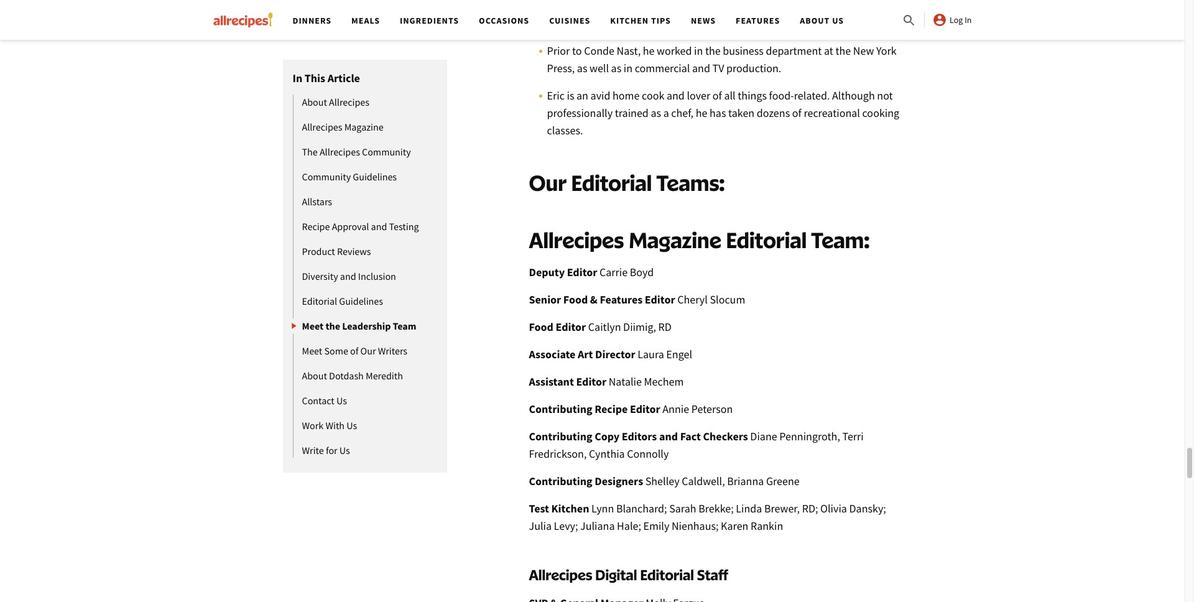 Task type: vqa. For each thing, say whether or not it's contained in the screenshot.
bottom JEMPTY
no



Task type: describe. For each thing, give the bounding box(es) containing it.
community guidelines link
[[293, 169, 397, 184]]

has
[[710, 106, 726, 120]]

he inside eric is an avid home cook and lover of all things food-related. although not professionally trained as a chef, he has taken dozens of recreational cooking classes.
[[696, 106, 707, 120]]

our editorial teams:
[[529, 169, 725, 196]]

0 vertical spatial food
[[563, 292, 588, 307]]

recreational
[[804, 106, 860, 120]]

contributing for contributing copy editors and fact checkers
[[529, 429, 592, 443]]

gourmet , and brides.com.
[[682, 16, 804, 30]]

product reviews link
[[293, 244, 371, 259]]

contributing for contributing recipe editor annie peterson
[[529, 402, 592, 416]]

occasions
[[479, 15, 529, 26]]

allstars link
[[293, 194, 332, 209]]

food editor caitlyn diimig, rd
[[529, 320, 672, 334]]

contact us link
[[293, 393, 347, 408]]

account image
[[932, 12, 947, 27]]

guidelines for community guidelines
[[353, 170, 397, 183]]

0 horizontal spatial in
[[293, 71, 302, 85]]

associate art director laura engel
[[529, 347, 692, 361]]

recipe approval and testing link
[[293, 219, 419, 234]]

boyd
[[630, 265, 654, 279]]

and inside eric is an avid home cook and lover of all things food-related. although not professionally trained as a chef, he has taken dozens of recreational cooking classes.
[[667, 88, 685, 103]]

and left fact
[[659, 429, 678, 443]]

0 horizontal spatial in
[[624, 61, 633, 75]]

our inside 'link'
[[360, 345, 376, 357]]

guidelines for editorial guidelines
[[339, 295, 383, 307]]

features link
[[736, 15, 780, 26]]

contact
[[302, 394, 334, 407]]

editors
[[622, 429, 657, 443]]

allstars
[[302, 195, 332, 208]]

about allrecipes link
[[293, 95, 369, 109]]

contributing recipe editor annie peterson
[[529, 402, 733, 416]]

meals link
[[351, 15, 380, 26]]

leadership
[[342, 320, 391, 332]]

assistant editor natalie mechem
[[529, 374, 684, 389]]

and up the editorial guidelines
[[340, 270, 356, 282]]

magazine for allrecipes magazine editorial team:
[[628, 226, 721, 253]]

nienhaus;
[[672, 519, 719, 533]]

and left testing
[[371, 220, 387, 233]]

caitlyn
[[588, 320, 621, 334]]

log in link
[[932, 12, 972, 27]]

editor for caitlyn diimig, rd
[[556, 320, 586, 334]]

about for about us
[[800, 15, 830, 26]]

penningroth,
[[779, 429, 840, 443]]

1 horizontal spatial recipe
[[595, 402, 628, 416]]

designers
[[595, 474, 643, 488]]

lynn blanchard; sarah brekke; linda brewer, rd; olivia dansky; julia levy; juliana hale; emily nienhaus; karen rankin
[[529, 501, 886, 533]]

trained
[[615, 106, 649, 120]]

as for conde
[[611, 61, 621, 75]]

meet the leadership team link
[[288, 318, 416, 333]]

york
[[876, 44, 897, 58]]

checkers
[[703, 429, 748, 443]]

to
[[572, 44, 582, 58]]

diversity and inclusion link
[[293, 269, 396, 284]]

carrie
[[600, 265, 628, 279]]

slocum
[[710, 292, 745, 307]]

1 horizontal spatial our
[[529, 169, 567, 196]]

about allrecipes
[[302, 96, 369, 108]]

allrecipes magazine
[[302, 121, 384, 133]]

work with us
[[302, 419, 357, 432]]

director
[[595, 347, 635, 361]]

peterson
[[691, 402, 733, 416]]

about dotdash meredith link
[[293, 368, 403, 383]]

1 horizontal spatial features
[[736, 15, 780, 26]]

home image
[[213, 12, 273, 27]]

the allrecipes community
[[302, 146, 411, 158]]

deputy
[[529, 265, 565, 279]]

cook
[[642, 88, 664, 103]]

he inside prior to conde nast, he worked in the business department at the new york press, as well as in commercial and tv production.
[[643, 44, 655, 58]]

levy;
[[554, 519, 578, 533]]

classes.
[[547, 123, 583, 137]]

home
[[613, 88, 640, 103]]

fredrickson,
[[529, 447, 587, 461]]

production.
[[726, 61, 781, 75]]

business
[[723, 44, 764, 58]]

diane penningroth, terri fredrickson, cynthia connolly
[[529, 429, 864, 461]]

olivia
[[820, 501, 847, 516]]

linda
[[736, 501, 762, 516]]

navigation containing dinners
[[283, 0, 902, 40]]

cheryl
[[677, 292, 708, 307]]

meet for meet some of our writers
[[302, 345, 322, 357]]

about for about dotdash meredith
[[302, 369, 327, 382]]

dansky;
[[849, 501, 886, 516]]

product reviews
[[302, 245, 371, 257]]

allrecipes digital editorial staff
[[529, 566, 728, 583]]

contributing designers shelley caldwell, brianna greene
[[529, 474, 800, 488]]

editor up rd at the right bottom
[[645, 292, 675, 307]]

allrecipes magazine link
[[293, 119, 384, 134]]

new
[[853, 44, 874, 58]]

2 horizontal spatial of
[[792, 106, 802, 120]]

test
[[529, 501, 549, 516]]

meredith
[[366, 369, 403, 382]]

for
[[326, 444, 337, 456]]

about for about allrecipes
[[302, 96, 327, 108]]

test kitchen
[[529, 501, 592, 516]]

&
[[590, 292, 598, 307]]

emily
[[643, 519, 669, 533]]

at
[[824, 44, 833, 58]]

deputy editor carrie boyd
[[529, 265, 654, 279]]

senior food & features editor cheryl slocum
[[529, 292, 745, 307]]

terri
[[842, 429, 864, 443]]

diversity and inclusion
[[302, 270, 396, 282]]

about dotdash meredith
[[302, 369, 403, 382]]

about us
[[800, 15, 844, 26]]

as for an
[[651, 106, 661, 120]]

and inside prior to conde nast, he worked in the business department at the new york press, as well as in commercial and tv production.
[[692, 61, 710, 75]]

meals
[[351, 15, 380, 26]]

in this article
[[293, 71, 360, 85]]

an
[[577, 88, 588, 103]]



Task type: locate. For each thing, give the bounding box(es) containing it.
2 contributing from the top
[[529, 429, 592, 443]]

editor up &
[[567, 265, 597, 279]]

dinners
[[293, 15, 332, 26]]

2 vertical spatial contributing
[[529, 474, 592, 488]]

guidelines down the allrecipes community
[[353, 170, 397, 183]]

write for us
[[302, 444, 350, 456]]

meet right play_arrow image
[[302, 320, 324, 332]]

0 horizontal spatial he
[[643, 44, 655, 58]]

0 horizontal spatial of
[[350, 345, 358, 357]]

recipe inside recipe approval and testing link
[[302, 220, 330, 233]]

allrecipes for allrecipes magazine editorial team:
[[529, 226, 624, 253]]

0 vertical spatial community
[[362, 146, 411, 158]]

lynn
[[592, 501, 614, 516]]

allrecipes for allrecipes magazine
[[302, 121, 342, 133]]

our down classes.
[[529, 169, 567, 196]]

community up community guidelines
[[362, 146, 411, 158]]

well
[[590, 61, 609, 75]]

dinners link
[[293, 15, 332, 26]]

1 horizontal spatial magazine
[[628, 226, 721, 253]]

search image
[[902, 13, 917, 28]]

about inside about allrecipes link
[[302, 96, 327, 108]]

and up chef,
[[667, 88, 685, 103]]

of inside 'link'
[[350, 345, 358, 357]]

allrecipes down levy;
[[529, 566, 592, 583]]

allrecipes for allrecipes digital editorial staff
[[529, 566, 592, 583]]

1 vertical spatial guidelines
[[339, 295, 383, 307]]

as left well
[[577, 61, 587, 75]]

copy
[[595, 429, 620, 443]]

he left "has"
[[696, 106, 707, 120]]

1 horizontal spatial food
[[563, 292, 588, 307]]

he
[[643, 44, 655, 58], [696, 106, 707, 120]]

meet some of our writers
[[302, 345, 407, 357]]

brianna
[[727, 474, 764, 488]]

conde
[[584, 44, 614, 58]]

about up contact
[[302, 369, 327, 382]]

editor down art
[[576, 374, 606, 389]]

of down related.
[[792, 106, 802, 120]]

0 horizontal spatial community
[[302, 170, 351, 183]]

editorial guidelines link
[[293, 294, 383, 308]]

editor
[[567, 265, 597, 279], [645, 292, 675, 307], [556, 320, 586, 334], [576, 374, 606, 389], [630, 402, 660, 416]]

1 contributing from the top
[[529, 402, 592, 416]]

us up at
[[832, 15, 844, 26]]

kitchen tips
[[610, 15, 671, 26]]

about us link
[[800, 15, 844, 26]]

contributing up fredrickson,
[[529, 429, 592, 443]]

allrecipes down article
[[329, 96, 369, 108]]

editor up art
[[556, 320, 586, 334]]

1 meet from the top
[[302, 320, 324, 332]]

0 vertical spatial magazine
[[344, 121, 384, 133]]

about up at
[[800, 15, 830, 26]]

kitchen up nast,
[[610, 15, 649, 26]]

laura
[[638, 347, 664, 361]]

1 vertical spatial about
[[302, 96, 327, 108]]

food down senior
[[529, 320, 553, 334]]

he right nast,
[[643, 44, 655, 58]]

allrecipes magazine editorial team:
[[529, 226, 870, 253]]

digital
[[595, 566, 637, 583]]

0 vertical spatial contributing
[[529, 402, 592, 416]]

cooking
[[862, 106, 899, 120]]

write
[[302, 444, 324, 456]]

features right ,
[[736, 15, 780, 26]]

contributing down assistant
[[529, 402, 592, 416]]

contributing up test kitchen
[[529, 474, 592, 488]]

0 horizontal spatial as
[[577, 61, 587, 75]]

write for us link
[[293, 443, 350, 458]]

0 vertical spatial our
[[529, 169, 567, 196]]

us right contact
[[336, 394, 347, 407]]

the
[[302, 146, 318, 158]]

guidelines up meet the leadership team
[[339, 295, 383, 307]]

1 horizontal spatial the
[[705, 44, 721, 58]]

rd;
[[802, 501, 818, 516]]

as left a
[[651, 106, 661, 120]]

0 vertical spatial he
[[643, 44, 655, 58]]

editor for carrie boyd
[[567, 265, 597, 279]]

gourmet
[[682, 16, 724, 30]]

1 vertical spatial our
[[360, 345, 376, 357]]

staff
[[697, 566, 728, 583]]

of right some
[[350, 345, 358, 357]]

1 horizontal spatial community
[[362, 146, 411, 158]]

recipe up copy
[[595, 402, 628, 416]]

the allrecipes community link
[[293, 144, 411, 159]]

0 vertical spatial in
[[694, 44, 703, 58]]

of
[[713, 88, 722, 103], [792, 106, 802, 120], [350, 345, 358, 357]]

eric
[[547, 88, 565, 103]]

1 horizontal spatial of
[[713, 88, 722, 103]]

contributing
[[529, 402, 592, 416], [529, 429, 592, 443], [529, 474, 592, 488]]

magazine
[[344, 121, 384, 133], [628, 226, 721, 253]]

magazine up boyd
[[628, 226, 721, 253]]

0 horizontal spatial recipe
[[302, 220, 330, 233]]

and left tv
[[692, 61, 710, 75]]

2 vertical spatial about
[[302, 369, 327, 382]]

us right with
[[347, 419, 357, 432]]

0 horizontal spatial food
[[529, 320, 553, 334]]

1 vertical spatial meet
[[302, 345, 322, 357]]

ingredients
[[400, 15, 459, 26]]

meet left some
[[302, 345, 322, 357]]

approval
[[332, 220, 369, 233]]

1 horizontal spatial he
[[696, 106, 707, 120]]

in left this
[[293, 71, 302, 85]]

1 horizontal spatial in
[[965, 14, 972, 25]]

0 vertical spatial about
[[800, 15, 830, 26]]

features right &
[[600, 292, 643, 307]]

shelley
[[645, 474, 680, 488]]

mechem
[[644, 374, 684, 389]]

community guidelines
[[302, 170, 397, 183]]

taken
[[728, 106, 755, 120]]

1 vertical spatial in
[[624, 61, 633, 75]]

meet inside 'link'
[[302, 345, 322, 357]]

editorial guidelines
[[302, 295, 383, 307]]

0 vertical spatial guidelines
[[353, 170, 397, 183]]

diversity
[[302, 270, 338, 282]]

navigation
[[283, 0, 902, 40]]

editorial inside editorial guidelines link
[[302, 295, 337, 307]]

diimig,
[[623, 320, 656, 334]]

about inside about dotdash meredith link
[[302, 369, 327, 382]]

some
[[324, 345, 348, 357]]

allrecipes up deputy editor carrie boyd
[[529, 226, 624, 253]]

2 vertical spatial of
[[350, 345, 358, 357]]

1 horizontal spatial in
[[694, 44, 703, 58]]

1 vertical spatial magazine
[[628, 226, 721, 253]]

1 vertical spatial features
[[600, 292, 643, 307]]

magazine for allrecipes magazine
[[344, 121, 384, 133]]

1 vertical spatial food
[[529, 320, 553, 334]]

news
[[691, 15, 716, 26]]

annie
[[663, 402, 689, 416]]

and
[[729, 16, 747, 30], [692, 61, 710, 75], [667, 88, 685, 103], [371, 220, 387, 233], [340, 270, 356, 282], [659, 429, 678, 443]]

meet
[[302, 320, 324, 332], [302, 345, 322, 357]]

0 horizontal spatial magazine
[[344, 121, 384, 133]]

eric is an avid home cook and lover of all things food-related. although not professionally trained as a chef, he has taken dozens of recreational cooking classes.
[[547, 88, 899, 137]]

1 horizontal spatial kitchen
[[610, 15, 649, 26]]

and right ,
[[729, 16, 747, 30]]

allrecipes down allrecipes magazine link
[[320, 146, 360, 158]]

tips
[[651, 15, 671, 26]]

writers
[[378, 345, 407, 357]]

the up tv
[[705, 44, 721, 58]]

our left writers
[[360, 345, 376, 357]]

0 horizontal spatial our
[[360, 345, 376, 357]]

inclusion
[[358, 270, 396, 282]]

the up some
[[326, 320, 340, 332]]

0 vertical spatial recipe
[[302, 220, 330, 233]]

2 horizontal spatial as
[[651, 106, 661, 120]]

0 vertical spatial kitchen
[[610, 15, 649, 26]]

1 horizontal spatial as
[[611, 61, 621, 75]]

us right the for
[[339, 444, 350, 456]]

in right log
[[965, 14, 972, 25]]

kitchen up levy;
[[551, 501, 589, 516]]

0 horizontal spatial kitchen
[[551, 501, 589, 516]]

as right well
[[611, 61, 621, 75]]

1 vertical spatial kitchen
[[551, 501, 589, 516]]

in right worked
[[694, 44, 703, 58]]

contributing for contributing designers shelley caldwell, brianna greene
[[529, 474, 592, 488]]

work
[[302, 419, 324, 432]]

,
[[724, 16, 726, 30]]

occasions link
[[479, 15, 529, 26]]

play_arrow image
[[288, 318, 298, 333]]

1 vertical spatial community
[[302, 170, 351, 183]]

contact us
[[302, 394, 347, 407]]

commercial
[[635, 61, 690, 75]]

food left &
[[563, 292, 588, 307]]

related.
[[794, 88, 830, 103]]

news link
[[691, 15, 716, 26]]

3 contributing from the top
[[529, 474, 592, 488]]

team
[[393, 320, 416, 332]]

log in
[[950, 14, 972, 25]]

meet for meet the leadership team
[[302, 320, 324, 332]]

chef,
[[671, 106, 694, 120]]

0 vertical spatial in
[[965, 14, 972, 25]]

editor up contributing copy editors and fact checkers at the bottom of the page
[[630, 402, 660, 416]]

recipe approval and testing
[[302, 220, 419, 233]]

cynthia
[[589, 447, 625, 461]]

1 vertical spatial recipe
[[595, 402, 628, 416]]

editor for natalie mechem
[[576, 374, 606, 389]]

1 vertical spatial of
[[792, 106, 802, 120]]

brewer,
[[764, 501, 800, 516]]

community up allstars
[[302, 170, 351, 183]]

department
[[766, 44, 822, 58]]

brides.com.
[[749, 16, 804, 30]]

associate
[[529, 347, 576, 361]]

0 horizontal spatial features
[[600, 292, 643, 307]]

1 vertical spatial in
[[293, 71, 302, 85]]

in down nast,
[[624, 61, 633, 75]]

the
[[705, 44, 721, 58], [836, 44, 851, 58], [326, 320, 340, 332]]

diane
[[750, 429, 777, 443]]

allrecipes down about allrecipes link
[[302, 121, 342, 133]]

nast,
[[617, 44, 641, 58]]

0 horizontal spatial the
[[326, 320, 340, 332]]

work with us link
[[293, 418, 357, 433]]

1 vertical spatial contributing
[[529, 429, 592, 443]]

prior to conde nast, he worked in the business department at the new york press, as well as in commercial and tv production.
[[547, 44, 897, 75]]

recipe down allstars
[[302, 220, 330, 233]]

julia
[[529, 519, 552, 533]]

2 horizontal spatial the
[[836, 44, 851, 58]]

0 vertical spatial meet
[[302, 320, 324, 332]]

2 meet from the top
[[302, 345, 322, 357]]

us
[[832, 15, 844, 26], [336, 394, 347, 407], [347, 419, 357, 432], [339, 444, 350, 456]]

food-
[[769, 88, 794, 103]]

about down this
[[302, 96, 327, 108]]

0 vertical spatial of
[[713, 88, 722, 103]]

as inside eric is an avid home cook and lover of all things food-related. although not professionally trained as a chef, he has taken dozens of recreational cooking classes.
[[651, 106, 661, 120]]

0 vertical spatial features
[[736, 15, 780, 26]]

as
[[577, 61, 587, 75], [611, 61, 621, 75], [651, 106, 661, 120]]

of left "all" at the top right of page
[[713, 88, 722, 103]]

magazine up the allrecipes community
[[344, 121, 384, 133]]

in
[[694, 44, 703, 58], [624, 61, 633, 75]]

the right at
[[836, 44, 851, 58]]

allrecipes
[[329, 96, 369, 108], [302, 121, 342, 133], [320, 146, 360, 158], [529, 226, 624, 253], [529, 566, 592, 583]]

in
[[965, 14, 972, 25], [293, 71, 302, 85]]

product
[[302, 245, 335, 257]]

1 vertical spatial he
[[696, 106, 707, 120]]



